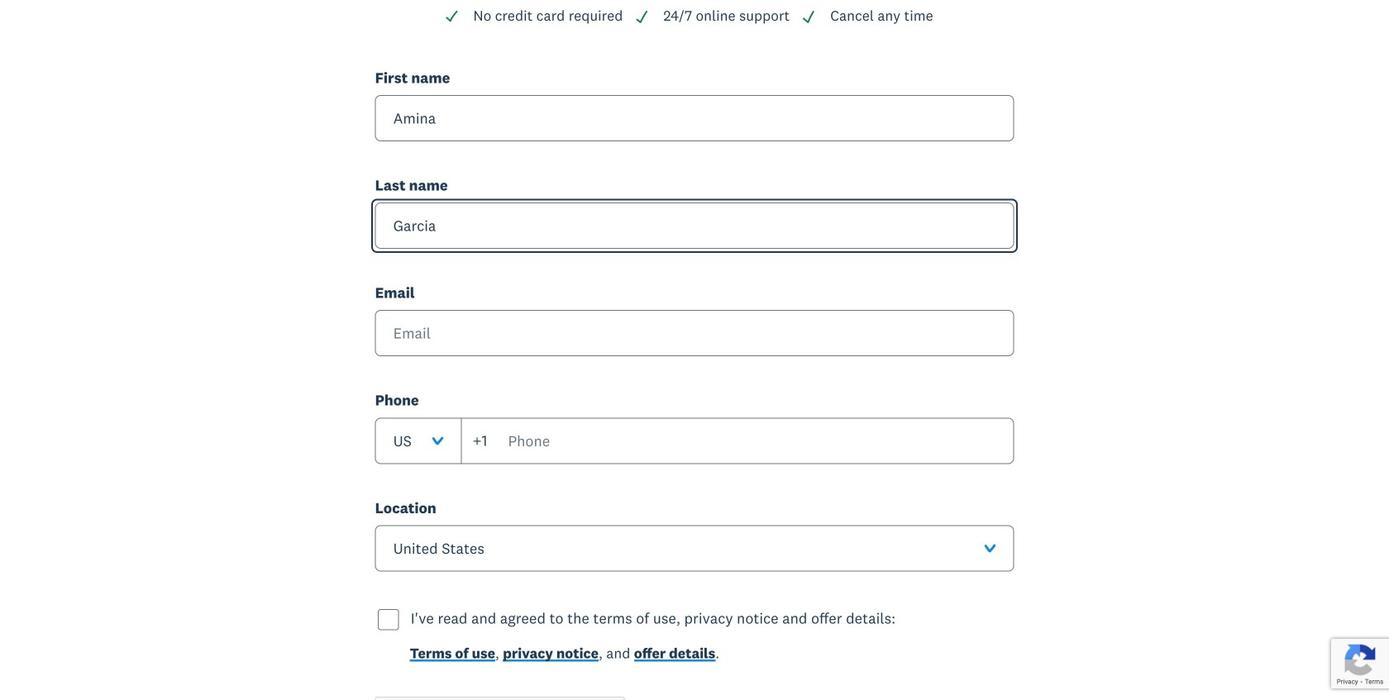 Task type: locate. For each thing, give the bounding box(es) containing it.
Email email field
[[375, 310, 1014, 357]]

Phone text field
[[461, 418, 1014, 464]]

Last name text field
[[375, 203, 1014, 249]]

First name text field
[[375, 95, 1014, 141]]



Task type: vqa. For each thing, say whether or not it's contained in the screenshot.
Phone text field
yes



